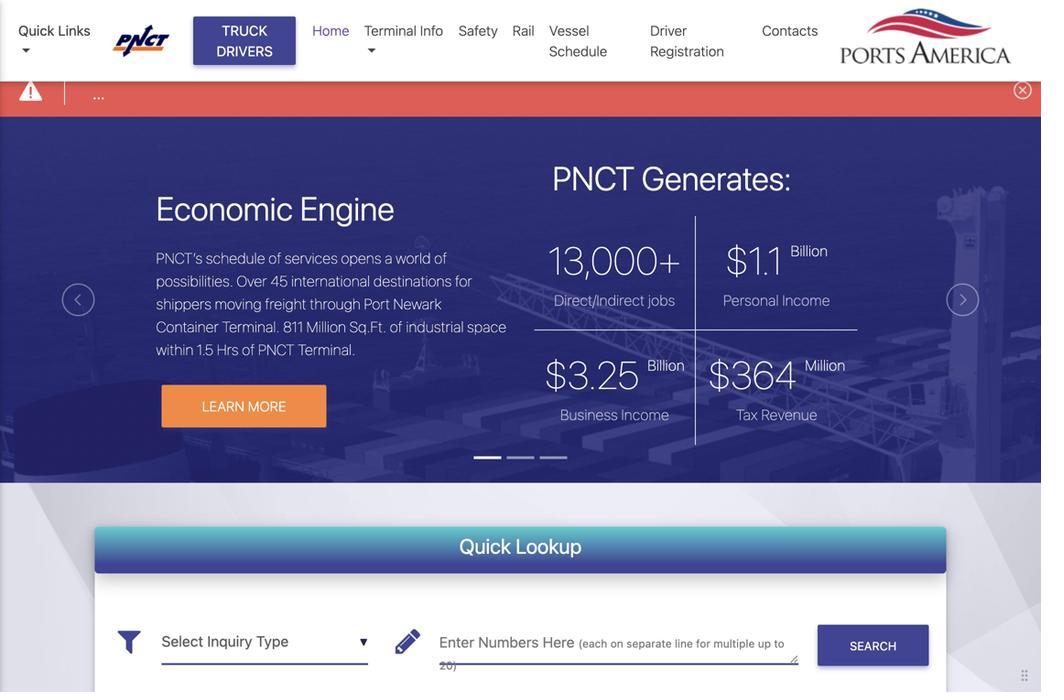 Task type: describe. For each thing, give the bounding box(es) containing it.
13,000+ direct/indirect jobs
[[549, 238, 682, 309]]

personal
[[724, 292, 779, 309]]

(each
[[579, 638, 608, 650]]

economic engine
[[156, 189, 395, 228]]

of right sq.ft. on the top left
[[390, 318, 403, 336]]

driver registration
[[651, 22, 725, 59]]

▼
[[360, 636, 368, 649]]

over
[[237, 272, 267, 290]]

moving
[[215, 295, 262, 313]]

$3.25 billion
[[545, 352, 685, 398]]

billion for $1.1
[[791, 242, 828, 260]]

$364
[[708, 352, 797, 398]]

personal income
[[724, 292, 831, 309]]

separate
[[627, 638, 672, 650]]

learn more button
[[162, 385, 327, 428]]

$364 million
[[708, 352, 846, 398]]

revenue
[[762, 406, 818, 424]]

income for $1.1
[[783, 292, 831, 309]]

truck drivers
[[217, 22, 273, 59]]

generates:
[[642, 158, 792, 197]]

quick lookup
[[460, 535, 582, 559]]

newark
[[394, 295, 442, 313]]

quick for quick lookup
[[460, 535, 511, 559]]

sq.ft.
[[350, 318, 387, 336]]

industrial
[[406, 318, 464, 336]]

contacts link
[[755, 13, 826, 48]]

here
[[543, 634, 575, 651]]

safety
[[459, 22, 498, 38]]

up
[[758, 638, 772, 650]]

(each on separate line for multiple up to 20)
[[440, 638, 785, 672]]

for inside pnct's schedule of services opens a world of possibilities.                                 over 45 international destinations for shippers moving freight through port newark container terminal.                                 811 million sq.ft. of industrial space within 1.5 hrs of pnct terminal.
[[455, 272, 473, 290]]

close image
[[1014, 81, 1033, 99]]

safety link
[[452, 13, 506, 48]]

a
[[385, 249, 393, 267]]

hrs
[[217, 341, 239, 359]]

to
[[775, 638, 785, 650]]

shippers
[[156, 295, 212, 313]]

billion for $3.25
[[648, 357, 685, 374]]

45
[[271, 272, 288, 290]]

13,000+
[[549, 238, 682, 283]]

contacts
[[763, 22, 819, 38]]

pnct's schedule of services opens a world of possibilities.                                 over 45 international destinations for shippers moving freight through port newark container terminal.                                 811 million sq.ft. of industrial space within 1.5 hrs of pnct terminal.
[[156, 249, 507, 359]]

truck drivers link
[[193, 16, 296, 65]]

vessel schedule
[[550, 22, 608, 59]]

multiple
[[714, 638, 755, 650]]

$1.1 billion
[[726, 238, 828, 283]]

$1.1
[[726, 238, 783, 283]]

terminal info link
[[357, 13, 452, 69]]

services
[[285, 249, 338, 267]]

of right hrs
[[242, 341, 255, 359]]

on
[[611, 638, 624, 650]]

info
[[420, 22, 443, 38]]

0 vertical spatial pnct
[[553, 158, 635, 197]]

port
[[364, 295, 390, 313]]

world
[[396, 249, 431, 267]]

engine
[[300, 189, 395, 228]]

home
[[313, 22, 350, 38]]

through
[[310, 295, 361, 313]]

economic
[[156, 189, 293, 228]]

opens
[[341, 249, 382, 267]]

terminal
[[364, 22, 417, 38]]



Task type: vqa. For each thing, say whether or not it's contained in the screenshot.
Receiving
no



Task type: locate. For each thing, give the bounding box(es) containing it.
destinations
[[374, 272, 452, 290]]

million down through
[[307, 318, 346, 336]]

driver
[[651, 22, 688, 38]]

rail link
[[506, 13, 542, 48]]

0 horizontal spatial quick
[[18, 22, 54, 38]]

welcome to port newmark container terminal image
[[0, 117, 1042, 586]]

possibilities.
[[156, 272, 233, 290]]

1 horizontal spatial million
[[806, 357, 846, 374]]

0 vertical spatial quick
[[18, 22, 54, 38]]

for right destinations
[[455, 272, 473, 290]]

of right world
[[434, 249, 447, 267]]

... link
[[93, 83, 105, 105]]

million inside pnct's schedule of services opens a world of possibilities.                                 over 45 international destinations for shippers moving freight through port newark container terminal.                                 811 million sq.ft. of industrial space within 1.5 hrs of pnct terminal.
[[307, 318, 346, 336]]

schedule
[[550, 43, 608, 59]]

1 vertical spatial million
[[806, 357, 846, 374]]

income for $3.25
[[622, 406, 670, 424]]

0 horizontal spatial income
[[622, 406, 670, 424]]

quick links
[[18, 22, 91, 38]]

vessel schedule link
[[542, 13, 643, 69]]

learn more
[[202, 398, 286, 414]]

income down $3.25 billion
[[622, 406, 670, 424]]

tax revenue
[[737, 406, 818, 424]]

0 vertical spatial million
[[307, 318, 346, 336]]

line
[[675, 638, 693, 650]]

1 horizontal spatial pnct
[[553, 158, 635, 197]]

1 vertical spatial terminal.
[[298, 341, 356, 359]]

811
[[283, 318, 303, 336]]

terminal. down moving
[[222, 318, 280, 336]]

1 horizontal spatial for
[[697, 638, 711, 650]]

search
[[850, 640, 897, 653]]

for right line
[[697, 638, 711, 650]]

0 horizontal spatial for
[[455, 272, 473, 290]]

...
[[93, 85, 105, 103]]

1 horizontal spatial income
[[783, 292, 831, 309]]

freight
[[265, 295, 307, 313]]

lookup
[[516, 535, 582, 559]]

1 vertical spatial for
[[697, 638, 711, 650]]

0 vertical spatial income
[[783, 292, 831, 309]]

0 vertical spatial billion
[[791, 242, 828, 260]]

income down "$1.1 billion"
[[783, 292, 831, 309]]

pnct
[[553, 158, 635, 197], [258, 341, 295, 359]]

billion right '$1.1'
[[791, 242, 828, 260]]

quick left lookup
[[460, 535, 511, 559]]

space
[[467, 318, 507, 336]]

search button
[[818, 625, 930, 667]]

truck
[[222, 22, 268, 38]]

within
[[156, 341, 194, 359]]

driver registration link
[[643, 13, 755, 69]]

international
[[291, 272, 370, 290]]

learn
[[202, 398, 245, 414]]

of
[[269, 249, 281, 267], [434, 249, 447, 267], [390, 318, 403, 336], [242, 341, 255, 359]]

1 horizontal spatial billion
[[791, 242, 828, 260]]

terminal info
[[364, 22, 443, 38]]

1 vertical spatial income
[[622, 406, 670, 424]]

million inside $364 million
[[806, 357, 846, 374]]

None text field
[[162, 620, 368, 665], [440, 620, 799, 665], [162, 620, 368, 665], [440, 620, 799, 665]]

billion inside "$1.1 billion"
[[791, 242, 828, 260]]

numbers
[[479, 634, 539, 651]]

quick left links on the left
[[18, 22, 54, 38]]

for inside (each on separate line for multiple up to 20)
[[697, 638, 711, 650]]

pnct's
[[156, 249, 203, 267]]

1 horizontal spatial terminal.
[[298, 341, 356, 359]]

home link
[[305, 13, 357, 48]]

quick for quick links
[[18, 22, 54, 38]]

0 horizontal spatial million
[[307, 318, 346, 336]]

business income
[[561, 406, 670, 424]]

business
[[561, 406, 618, 424]]

enter numbers here
[[440, 634, 579, 651]]

tax
[[737, 406, 758, 424]]

million up "revenue" on the bottom of page
[[806, 357, 846, 374]]

registration
[[651, 43, 725, 59]]

0 horizontal spatial billion
[[648, 357, 685, 374]]

terminal. down 811
[[298, 341, 356, 359]]

vessel
[[550, 22, 590, 38]]

quick
[[18, 22, 54, 38], [460, 535, 511, 559]]

direct/indirect
[[554, 292, 645, 309]]

of up 45
[[269, 249, 281, 267]]

rail
[[513, 22, 535, 38]]

links
[[58, 22, 91, 38]]

pnct down 811
[[258, 341, 295, 359]]

enter
[[440, 634, 475, 651]]

0 horizontal spatial terminal.
[[222, 318, 280, 336]]

1 vertical spatial quick
[[460, 535, 511, 559]]

0 vertical spatial terminal.
[[222, 318, 280, 336]]

income
[[783, 292, 831, 309], [622, 406, 670, 424]]

0 horizontal spatial pnct
[[258, 341, 295, 359]]

1 vertical spatial pnct
[[258, 341, 295, 359]]

1.5
[[197, 341, 214, 359]]

billion down jobs
[[648, 357, 685, 374]]

billion inside $3.25 billion
[[648, 357, 685, 374]]

jobs
[[649, 292, 676, 309]]

billion
[[791, 242, 828, 260], [648, 357, 685, 374]]

pnct inside pnct's schedule of services opens a world of possibilities.                                 over 45 international destinations for shippers moving freight through port newark container terminal.                                 811 million sq.ft. of industrial space within 1.5 hrs of pnct terminal.
[[258, 341, 295, 359]]

pnct generates:
[[553, 158, 792, 197]]

... alert
[[0, 67, 1042, 117]]

1 horizontal spatial quick
[[460, 535, 511, 559]]

0 vertical spatial for
[[455, 272, 473, 290]]

terminal.
[[222, 318, 280, 336], [298, 341, 356, 359]]

more
[[248, 398, 286, 414]]

for
[[455, 272, 473, 290], [697, 638, 711, 650]]

drivers
[[217, 43, 273, 59]]

schedule
[[206, 249, 265, 267]]

$3.25
[[545, 352, 640, 398]]

1 vertical spatial billion
[[648, 357, 685, 374]]

20)
[[440, 660, 457, 672]]

container
[[156, 318, 219, 336]]

pnct up 13,000+
[[553, 158, 635, 197]]

million
[[307, 318, 346, 336], [806, 357, 846, 374]]

quick links link
[[18, 20, 95, 61]]



